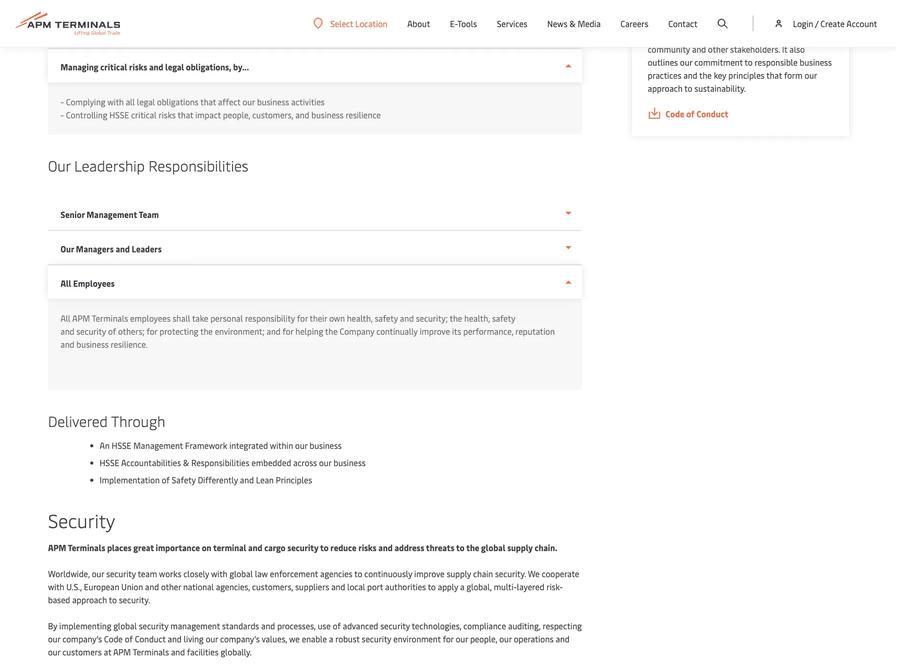 Task type: vqa. For each thing, say whether or not it's contained in the screenshot.
first safety
yes



Task type: locate. For each thing, give the bounding box(es) containing it.
apm
[[72, 313, 90, 324], [48, 542, 66, 554], [113, 647, 131, 658]]

for inside by implementing global security management standards and processes, use of advanced security technologies, compliance auditing, respecting our company's code of conduct and living our company's values, we enable a robust security environment for our people, our operations and our customers at apm terminals and facilities globally.
[[443, 634, 454, 645]]

law
[[255, 568, 268, 580]]

and down 'and security'
[[61, 339, 75, 350]]

the down 'own'
[[325, 326, 338, 337]]

0 horizontal spatial global
[[114, 621, 137, 632]]

1 horizontal spatial company's
[[220, 634, 260, 645]]

careers button
[[621, 0, 649, 47]]

employees
[[130, 313, 171, 324]]

health, up 'company' at the left of the page
[[347, 313, 373, 324]]

global up chain
[[482, 542, 506, 554]]

2 vertical spatial terminals
[[133, 647, 169, 658]]

complying
[[66, 96, 106, 108]]

critical inside dropdown button
[[100, 61, 127, 73]]

2 vertical spatial global
[[114, 621, 137, 632]]

-
[[61, 96, 64, 108], [61, 109, 64, 121]]

with up agencies,
[[211, 568, 228, 580]]

environment
[[394, 634, 441, 645]]

0 vertical spatial terminals
[[92, 313, 128, 324]]

legal inside complying with all legal obligations that affect our business activities -
[[137, 96, 155, 108]]

company's down the standards
[[220, 634, 260, 645]]

and left cargo
[[248, 542, 263, 554]]

risks down obligations
[[159, 109, 176, 121]]

0 vertical spatial a
[[461, 581, 465, 593]]

team
[[138, 568, 157, 580]]

hsse inside "managing critical risks and legal obligations, by..." element
[[109, 109, 129, 121]]

1 vertical spatial -
[[61, 109, 64, 121]]

1 vertical spatial hsse
[[112, 440, 131, 451]]

2 vertical spatial hsse
[[100, 457, 119, 469]]

and down enabling
[[149, 61, 164, 73]]

1 vertical spatial critical
[[131, 109, 157, 121]]

apm up 'and security'
[[72, 313, 90, 324]]

e-
[[450, 18, 458, 29]]

people, down compliance
[[470, 634, 498, 645]]

customers, down activities
[[252, 109, 294, 121]]

cargo
[[264, 542, 286, 554]]

0 vertical spatial all
[[61, 278, 71, 289]]

0 horizontal spatial company's
[[62, 634, 102, 645]]

to left reduce
[[320, 542, 329, 554]]

a down use
[[329, 634, 334, 645]]

our leadership responsibilities
[[48, 156, 249, 175]]

0 vertical spatial with
[[107, 96, 124, 108]]

people, down affect
[[223, 109, 250, 121]]

managing
[[61, 61, 98, 73]]

security left management
[[139, 621, 169, 632]]

worldwide,
[[48, 568, 90, 580]]

company's
[[62, 634, 102, 645], [220, 634, 260, 645]]

1 all from the top
[[61, 278, 71, 289]]

1 horizontal spatial &
[[570, 18, 576, 29]]

risks right reduce
[[359, 542, 377, 554]]

1 vertical spatial &
[[183, 457, 189, 469]]

terminals inside all apm terminals employees shall take personal responsibility for their own health, safety and security; the health, safety and security of others; for protecting the environment; and for helping the company continually improve its performance, reputation and business resilience.
[[92, 313, 128, 324]]

legal right the all
[[137, 96, 155, 108]]

global inside by implementing global security management standards and processes, use of advanced security technologies, compliance auditing, respecting our company's code of conduct and living our company's values, we enable a robust security environment for our people, our operations and our customers at apm terminals and facilities globally.
[[114, 621, 137, 632]]

worldwide, our security team works closely with global law enforcement agencies to continuously improve supply chain security. we cooperate with u.s., european union and other national agencies, customers, suppliers and local port authorities to apply a global, multi-layered risk- based approach to security.
[[48, 568, 580, 606]]

its
[[452, 326, 462, 337]]

0 horizontal spatial supply
[[447, 568, 472, 580]]

health,
[[347, 313, 373, 324], [465, 313, 490, 324]]

1 vertical spatial a
[[329, 634, 334, 645]]

business right across
[[334, 457, 366, 469]]

security inside worldwide, our security team works closely with global law enforcement agencies to continuously improve supply chain security. we cooperate with u.s., european union and other national agencies, customers, suppliers and local port authorities to apply a global, multi-layered risk- based approach to security.
[[106, 568, 136, 580]]

0 horizontal spatial legal
[[137, 96, 155, 108]]

embedded
[[252, 457, 291, 469]]

and down the living
[[171, 647, 185, 658]]

that down obligations
[[178, 109, 193, 121]]

1 horizontal spatial people,
[[470, 634, 498, 645]]

controlling
[[66, 109, 107, 121]]

1 vertical spatial global
[[230, 568, 253, 580]]

risks down understanding and enabling safer work, by…
[[129, 61, 147, 73]]

1 vertical spatial with
[[211, 568, 228, 580]]

differently
[[198, 474, 238, 486]]

business left activities
[[257, 96, 289, 108]]

global up agencies,
[[230, 568, 253, 580]]

cooperate
[[542, 568, 580, 580]]

chain.
[[535, 542, 558, 554]]

0 vertical spatial legal
[[165, 61, 184, 73]]

1 vertical spatial improve
[[415, 568, 445, 580]]

of inside all apm terminals employees shall take personal responsibility for their own health, safety and security; the health, safety and security of others; for protecting the environment; and for helping the company continually improve its performance, reputation and business resilience.
[[108, 326, 116, 337]]

hsse down an on the left bottom of the page
[[100, 457, 119, 469]]

terminals right at at the left bottom of page
[[133, 647, 169, 658]]

2 all from the top
[[61, 313, 71, 324]]

improve
[[420, 326, 450, 337], [415, 568, 445, 580]]

hsse down the all
[[109, 109, 129, 121]]

understanding and enabling safer work, by… button
[[48, 15, 582, 49]]

e-tools button
[[450, 0, 477, 47]]

national
[[183, 581, 214, 593]]

business up across
[[310, 440, 342, 451]]

all employees
[[61, 278, 115, 289]]

for
[[297, 313, 308, 324], [147, 326, 158, 337], [283, 326, 294, 337], [443, 634, 454, 645]]

supply inside worldwide, our security team works closely with global law enforcement agencies to continuously improve supply chain security. we cooperate with u.s., european union and other national agencies, customers, suppliers and local port authorities to apply a global, multi-layered risk- based approach to security.
[[447, 568, 472, 580]]

0 horizontal spatial a
[[329, 634, 334, 645]]

leadership
[[74, 156, 145, 175]]

1 vertical spatial that
[[178, 109, 193, 121]]

the up chain
[[467, 542, 480, 554]]

and down respecting
[[556, 634, 570, 645]]

supply left "chain."
[[508, 542, 533, 554]]

by…
[[215, 27, 230, 38]]

with up based
[[48, 581, 64, 593]]

0 vertical spatial apm
[[72, 313, 90, 324]]

for down technologies,
[[443, 634, 454, 645]]

managers
[[76, 243, 114, 255]]

all
[[126, 96, 135, 108]]

2 horizontal spatial global
[[482, 542, 506, 554]]

customers, down the "law"
[[252, 581, 293, 593]]

employees
[[73, 278, 115, 289]]

2 vertical spatial with
[[48, 581, 64, 593]]

1 horizontal spatial safety
[[492, 313, 516, 324]]

- left complying
[[61, 96, 64, 108]]

that
[[201, 96, 216, 108], [178, 109, 193, 121]]

1 vertical spatial our
[[61, 243, 74, 255]]

0 vertical spatial our
[[48, 156, 71, 175]]

managing critical risks and legal obligations, by... element
[[48, 82, 582, 135]]

by
[[48, 621, 57, 632]]

business down 'and security'
[[77, 339, 109, 350]]

for down employees
[[147, 326, 158, 337]]

globally.
[[221, 647, 252, 658]]

our inside dropdown button
[[61, 243, 74, 255]]

supply
[[508, 542, 533, 554], [447, 568, 472, 580]]

improve inside worldwide, our security team works closely with global law enforcement agencies to continuously improve supply chain security. we cooperate with u.s., european union and other national agencies, customers, suppliers and local port authorities to apply a global, multi-layered risk- based approach to security.
[[415, 568, 445, 580]]

1 horizontal spatial that
[[201, 96, 216, 108]]

our inside worldwide, our security team works closely with global law enforcement agencies to continuously improve supply chain security. we cooperate with u.s., european union and other national agencies, customers, suppliers and local port authorities to apply a global, multi-layered risk- based approach to security.
[[92, 568, 104, 580]]

by implementing global security management standards and processes, use of advanced security technologies, compliance auditing, respecting our company's code of conduct and living our company's values, we enable a robust security environment for our people, our operations and our customers at apm terminals and facilities globally.
[[48, 621, 582, 658]]

security
[[288, 542, 319, 554], [106, 568, 136, 580], [139, 621, 169, 632], [381, 621, 410, 632], [362, 634, 392, 645]]

2 vertical spatial risks
[[359, 542, 377, 554]]

1 horizontal spatial global
[[230, 568, 253, 580]]

1 vertical spatial supply
[[447, 568, 472, 580]]

activities
[[291, 96, 325, 108]]

global down union
[[114, 621, 137, 632]]

1 vertical spatial terminals
[[68, 542, 105, 554]]

0 vertical spatial that
[[201, 96, 216, 108]]

improve down the security;
[[420, 326, 450, 337]]

1 horizontal spatial conduct
[[697, 108, 729, 120]]

0 vertical spatial &
[[570, 18, 576, 29]]

location
[[356, 17, 388, 29]]

0 vertical spatial global
[[482, 542, 506, 554]]

0 vertical spatial management
[[87, 209, 137, 220]]

0 horizontal spatial with
[[48, 581, 64, 593]]

1 vertical spatial security.
[[119, 595, 150, 606]]

0 vertical spatial -
[[61, 96, 64, 108]]

terminals inside by implementing global security management standards and processes, use of advanced security technologies, compliance auditing, respecting our company's code of conduct and living our company's values, we enable a robust security environment for our people, our operations and our customers at apm terminals and facilities globally.
[[133, 647, 169, 658]]

code inside by implementing global security management standards and processes, use of advanced security technologies, compliance auditing, respecting our company's code of conduct and living our company's values, we enable a robust security environment for our people, our operations and our customers at apm terminals and facilities globally.
[[104, 634, 123, 645]]

people,
[[223, 109, 250, 121], [470, 634, 498, 645]]

0 vertical spatial conduct
[[697, 108, 729, 120]]

0 horizontal spatial health,
[[347, 313, 373, 324]]

terminals down the security
[[68, 542, 105, 554]]

work,
[[192, 27, 214, 38]]

safety up performance, reputation
[[492, 313, 516, 324]]

1 vertical spatial conduct
[[135, 634, 166, 645]]

apm up worldwide, at left
[[48, 542, 66, 554]]

security up union
[[106, 568, 136, 580]]

1 vertical spatial code
[[104, 634, 123, 645]]

0 vertical spatial supply
[[508, 542, 533, 554]]

0 vertical spatial improve
[[420, 326, 450, 337]]

2 customers, from the top
[[252, 581, 293, 593]]

news & media button
[[548, 0, 601, 47]]

1 - from the top
[[61, 96, 64, 108]]

2 horizontal spatial apm
[[113, 647, 131, 658]]

0 horizontal spatial security.
[[119, 595, 150, 606]]

terminals up others;
[[92, 313, 128, 324]]

our for our leadership responsibilities
[[48, 156, 71, 175]]

all up 'and security'
[[61, 313, 71, 324]]

approach
[[72, 595, 107, 606]]

risks inside dropdown button
[[129, 61, 147, 73]]

hsse
[[109, 109, 129, 121], [112, 440, 131, 451], [100, 457, 119, 469]]

importance
[[156, 542, 200, 554]]

our left leadership
[[48, 156, 71, 175]]

hsse right an on the left bottom of the page
[[112, 440, 131, 451]]

1 horizontal spatial critical
[[131, 109, 157, 121]]

& inside dropdown button
[[570, 18, 576, 29]]

login / create account
[[794, 18, 878, 29]]

legal left obligations,
[[165, 61, 184, 73]]

own
[[329, 313, 345, 324]]

health, up performance, reputation
[[465, 313, 490, 324]]

all employees button
[[48, 266, 582, 299]]

1 vertical spatial people,
[[470, 634, 498, 645]]

improve up apply
[[415, 568, 445, 580]]

2 vertical spatial apm
[[113, 647, 131, 658]]

that up 'impact'
[[201, 96, 216, 108]]

apm inside by implementing global security management standards and processes, use of advanced security technologies, compliance auditing, respecting our company's code of conduct and living our company's values, we enable a robust security environment for our people, our operations and our customers at apm terminals and facilities globally.
[[113, 647, 131, 658]]

robust
[[336, 634, 360, 645]]

0 horizontal spatial apm
[[48, 542, 66, 554]]

with left the all
[[107, 96, 124, 108]]

apm inside all apm terminals employees shall take personal responsibility for their own health, safety and security; the health, safety and security of others; for protecting the environment; and for helping the company continually improve its performance, reputation and business resilience.
[[72, 313, 90, 324]]

2 safety from the left
[[492, 313, 516, 324]]

delivered through
[[48, 411, 166, 431]]

1 vertical spatial all
[[61, 313, 71, 324]]

and down team
[[145, 581, 159, 593]]

all left employees
[[61, 278, 71, 289]]

safety up continually on the left of page
[[375, 313, 398, 324]]

our managers and leaders button
[[48, 231, 582, 266]]

0 vertical spatial critical
[[100, 61, 127, 73]]

management up our managers and leaders
[[87, 209, 137, 220]]

0 horizontal spatial conduct
[[135, 634, 166, 645]]

safer
[[170, 27, 190, 38]]

careers
[[621, 18, 649, 29]]

authorities
[[385, 581, 426, 593]]

security down advanced
[[362, 634, 392, 645]]

all inside all apm terminals employees shall take personal responsibility for their own health, safety and security; the health, safety and security of others; for protecting the environment; and for helping the company continually improve its performance, reputation and business resilience.
[[61, 313, 71, 324]]

0 vertical spatial hsse
[[109, 109, 129, 121]]

contact
[[669, 18, 698, 29]]

0 horizontal spatial safety
[[375, 313, 398, 324]]

management up accountabilities
[[133, 440, 183, 451]]

our left managers
[[61, 243, 74, 255]]

lean
[[256, 474, 274, 486]]

code
[[666, 108, 685, 120], [104, 634, 123, 645]]

responsibilities down an hsse management framework integrated within our business
[[191, 457, 250, 469]]

on
[[202, 542, 212, 554]]

security. down union
[[119, 595, 150, 606]]

1 vertical spatial customers,
[[252, 581, 293, 593]]

1 vertical spatial management
[[133, 440, 183, 451]]

1 horizontal spatial security.
[[495, 568, 526, 580]]

0 horizontal spatial people,
[[223, 109, 250, 121]]

a right apply
[[461, 581, 465, 593]]

1 horizontal spatial apm
[[72, 313, 90, 324]]

with
[[107, 96, 124, 108], [211, 568, 228, 580], [48, 581, 64, 593]]

1 horizontal spatial a
[[461, 581, 465, 593]]

critical right managing
[[100, 61, 127, 73]]

0 vertical spatial customers,
[[252, 109, 294, 121]]

1 horizontal spatial health,
[[465, 313, 490, 324]]

1 horizontal spatial legal
[[165, 61, 184, 73]]

0 vertical spatial people,
[[223, 109, 250, 121]]

create
[[821, 18, 845, 29]]

and left address
[[379, 542, 393, 554]]

people, inside by implementing global security management standards and processes, use of advanced security technologies, compliance auditing, respecting our company's code of conduct and living our company's values, we enable a robust security environment for our people, our operations and our customers at apm terminals and facilities globally.
[[470, 634, 498, 645]]

media
[[578, 18, 601, 29]]

resilience.
[[111, 339, 148, 350]]

- left controlling
[[61, 109, 64, 121]]

1 vertical spatial legal
[[137, 96, 155, 108]]

global,
[[467, 581, 492, 593]]

business down activities
[[312, 109, 344, 121]]

delivered
[[48, 411, 108, 431]]

supply up apply
[[447, 568, 472, 580]]

0 horizontal spatial critical
[[100, 61, 127, 73]]

0 horizontal spatial code
[[104, 634, 123, 645]]

all inside dropdown button
[[61, 278, 71, 289]]

1 vertical spatial risks
[[159, 109, 176, 121]]

&
[[570, 18, 576, 29], [183, 457, 189, 469]]

apm right at at the left bottom of page
[[113, 647, 131, 658]]

& right the news
[[570, 18, 576, 29]]

1 horizontal spatial code
[[666, 108, 685, 120]]

0 vertical spatial responsibilities
[[149, 156, 249, 175]]

contact button
[[669, 0, 698, 47]]

our for our managers and leaders
[[61, 243, 74, 255]]

security. up multi-
[[495, 568, 526, 580]]

security;
[[416, 313, 448, 324]]

our inside complying with all legal obligations that affect our business activities -
[[243, 96, 255, 108]]

our managers and leaders
[[61, 243, 162, 255]]

company's up customers
[[62, 634, 102, 645]]

based
[[48, 595, 70, 606]]

critical down the all
[[131, 109, 157, 121]]

2 - from the top
[[61, 109, 64, 121]]

our
[[243, 96, 255, 108], [295, 440, 308, 451], [319, 457, 332, 469], [92, 568, 104, 580], [48, 634, 60, 645], [206, 634, 218, 645], [456, 634, 468, 645], [500, 634, 512, 645], [48, 647, 60, 658]]

1 customers, from the top
[[252, 109, 294, 121]]

0 vertical spatial risks
[[129, 61, 147, 73]]

1 horizontal spatial with
[[107, 96, 124, 108]]

enable
[[302, 634, 327, 645]]

0 horizontal spatial risks
[[129, 61, 147, 73]]

responsibilities down 'impact'
[[149, 156, 249, 175]]

& up safety
[[183, 457, 189, 469]]

union
[[121, 581, 143, 593]]



Task type: describe. For each thing, give the bounding box(es) containing it.
understanding and enabling safer work, by…
[[61, 27, 230, 38]]

multi-
[[494, 581, 517, 593]]

closely
[[184, 568, 209, 580]]

living
[[184, 634, 204, 645]]

and left enabling
[[119, 27, 134, 38]]

reduce
[[331, 542, 357, 554]]

e-tools
[[450, 18, 477, 29]]

1 vertical spatial responsibilities
[[191, 457, 250, 469]]

integrated
[[229, 440, 268, 451]]

hsse for an
[[112, 440, 131, 451]]

enabling
[[135, 27, 169, 38]]

code of conduct link
[[648, 108, 834, 121]]

a inside by implementing global security management standards and processes, use of advanced security technologies, compliance auditing, respecting our company's code of conduct and living our company's values, we enable a robust security environment for our people, our operations and our customers at apm terminals and facilities globally.
[[329, 634, 334, 645]]

layered
[[517, 581, 545, 593]]

protecting
[[160, 326, 199, 337]]

0 vertical spatial security.
[[495, 568, 526, 580]]

that inside complying with all legal obligations that affect our business activities -
[[201, 96, 216, 108]]

threats
[[426, 542, 455, 554]]

2 company's from the left
[[220, 634, 260, 645]]

and up values,
[[261, 621, 275, 632]]

take
[[192, 313, 209, 324]]

security up environment on the bottom left
[[381, 621, 410, 632]]

managing critical risks and legal obligations, by...
[[61, 61, 249, 73]]

understanding
[[61, 27, 117, 38]]

an
[[100, 440, 110, 451]]

management
[[171, 621, 220, 632]]

affect
[[218, 96, 241, 108]]

implementation
[[100, 474, 160, 486]]

use
[[318, 621, 331, 632]]

business inside all apm terminals employees shall take personal responsibility for their own health, safety and security; the health, safety and security of others; for protecting the environment; and for helping the company continually improve its performance, reputation and business resilience.
[[77, 339, 109, 350]]

port
[[367, 581, 383, 593]]

safety
[[172, 474, 196, 486]]

resilience
[[346, 109, 381, 121]]

- inside complying with all legal obligations that affect our business activities -
[[61, 109, 64, 121]]

to down european
[[109, 595, 117, 606]]

places
[[107, 542, 132, 554]]

customers, inside "managing critical risks and legal obligations, by..." element
[[252, 109, 294, 121]]

team
[[139, 209, 159, 220]]

we
[[289, 634, 300, 645]]

2 horizontal spatial with
[[211, 568, 228, 580]]

we
[[528, 568, 540, 580]]

framework
[[185, 440, 227, 451]]

address
[[395, 542, 425, 554]]

controlling hsse critical risks that impact people, customers, and business resilience
[[66, 109, 381, 121]]

senior management team button
[[48, 197, 582, 231]]

senior management team
[[61, 209, 159, 220]]

business inside complying with all legal obligations that affect our business activities -
[[257, 96, 289, 108]]

auditing,
[[509, 621, 541, 632]]

the up its
[[450, 313, 463, 324]]

agencies,
[[216, 581, 250, 593]]

compliance
[[464, 621, 507, 632]]

for left helping
[[283, 326, 294, 337]]

and down responsibility
[[267, 326, 281, 337]]

1 company's from the left
[[62, 634, 102, 645]]

managing critical risks and legal obligations, by... button
[[48, 49, 582, 82]]

/
[[816, 18, 819, 29]]

1 health, from the left
[[347, 313, 373, 324]]

login / create account link
[[774, 0, 878, 47]]

services button
[[497, 0, 528, 47]]

the down take in the left of the page
[[200, 326, 213, 337]]

account
[[847, 18, 878, 29]]

continually
[[377, 326, 418, 337]]

implementation of safety differently and lean principles
[[100, 474, 312, 486]]

apm terminals places great importance on terminal and cargo security to reduce risks and address threats to the global supply chain.
[[48, 542, 558, 554]]

0 vertical spatial code
[[666, 108, 685, 120]]

and down activities
[[296, 109, 310, 121]]

2 horizontal spatial risks
[[359, 542, 377, 554]]

1 horizontal spatial supply
[[508, 542, 533, 554]]

within
[[270, 440, 293, 451]]

improve inside all apm terminals employees shall take personal responsibility for their own health, safety and security; the health, safety and security of others; for protecting the environment; and for helping the company continually improve its performance, reputation and business resilience.
[[420, 326, 450, 337]]

technologies,
[[412, 621, 462, 632]]

agencies
[[320, 568, 353, 580]]

tools
[[458, 18, 477, 29]]

advanced
[[343, 621, 379, 632]]

other
[[161, 581, 181, 593]]

and up continually on the left of page
[[400, 313, 414, 324]]

hsse for controlling
[[109, 109, 129, 121]]

for up helping
[[297, 313, 308, 324]]

2 health, from the left
[[465, 313, 490, 324]]

local
[[348, 581, 365, 593]]

values,
[[262, 634, 287, 645]]

and left lean
[[240, 474, 254, 486]]

0 horizontal spatial &
[[183, 457, 189, 469]]

processes,
[[277, 621, 316, 632]]

and left leaders
[[116, 243, 130, 255]]

0 horizontal spatial that
[[178, 109, 193, 121]]

senior
[[61, 209, 85, 220]]

risk-
[[547, 581, 563, 593]]

personal
[[211, 313, 243, 324]]

security
[[48, 508, 115, 533]]

works
[[159, 568, 182, 580]]

impact
[[195, 109, 221, 121]]

select location button
[[314, 17, 388, 29]]

and down agencies
[[332, 581, 345, 593]]

1 safety from the left
[[375, 313, 398, 324]]

with inside complying with all legal obligations that affect our business activities -
[[107, 96, 124, 108]]

all for all apm terminals employees shall take personal responsibility for their own health, safety and security; the health, safety and security of others; for protecting the environment; and for helping the company continually improve its performance, reputation and business resilience.
[[61, 313, 71, 324]]

conduct inside by implementing global security management standards and processes, use of advanced security technologies, compliance auditing, respecting our company's code of conduct and living our company's values, we enable a robust security environment for our people, our operations and our customers at apm terminals and facilities globally.
[[135, 634, 166, 645]]

implementing
[[59, 621, 111, 632]]

legal inside dropdown button
[[165, 61, 184, 73]]

by...
[[233, 61, 249, 73]]

to up local
[[355, 568, 363, 580]]

obligations
[[157, 96, 199, 108]]

shall
[[173, 313, 190, 324]]

news & media
[[548, 18, 601, 29]]

management inside dropdown button
[[87, 209, 137, 220]]

customers, inside worldwide, our security team works closely with global law enforcement agencies to continuously improve supply chain security. we cooperate with u.s., european union and other national agencies, customers, suppliers and local port authorities to apply a global, multi-layered risk- based approach to security.
[[252, 581, 293, 593]]

apply
[[438, 581, 458, 593]]

operations
[[514, 634, 554, 645]]

1 vertical spatial apm
[[48, 542, 66, 554]]

security up enforcement
[[288, 542, 319, 554]]

a inside worldwide, our security team works closely with global law enforcement agencies to continuously improve supply chain security. we cooperate with u.s., european union and other national agencies, customers, suppliers and local port authorities to apply a global, multi-layered risk- based approach to security.
[[461, 581, 465, 593]]

1 horizontal spatial risks
[[159, 109, 176, 121]]

to right threats on the bottom of page
[[456, 542, 465, 554]]

through
[[111, 411, 166, 431]]

about
[[408, 18, 431, 29]]

continuously
[[365, 568, 413, 580]]

all for all employees
[[61, 278, 71, 289]]

to left apply
[[428, 581, 436, 593]]

people, inside "managing critical risks and legal obligations, by..." element
[[223, 109, 250, 121]]

global inside worldwide, our security team works closely with global law enforcement agencies to continuously improve supply chain security. we cooperate with u.s., european union and other national agencies, customers, suppliers and local port authorities to apply a global, multi-layered risk- based approach to security.
[[230, 568, 253, 580]]

services
[[497, 18, 528, 29]]

an hsse management framework integrated within our business
[[100, 440, 342, 451]]

terminal
[[213, 542, 247, 554]]

and inside dropdown button
[[149, 61, 164, 73]]

and left the living
[[168, 634, 182, 645]]

company
[[340, 326, 375, 337]]

select
[[331, 17, 354, 29]]



